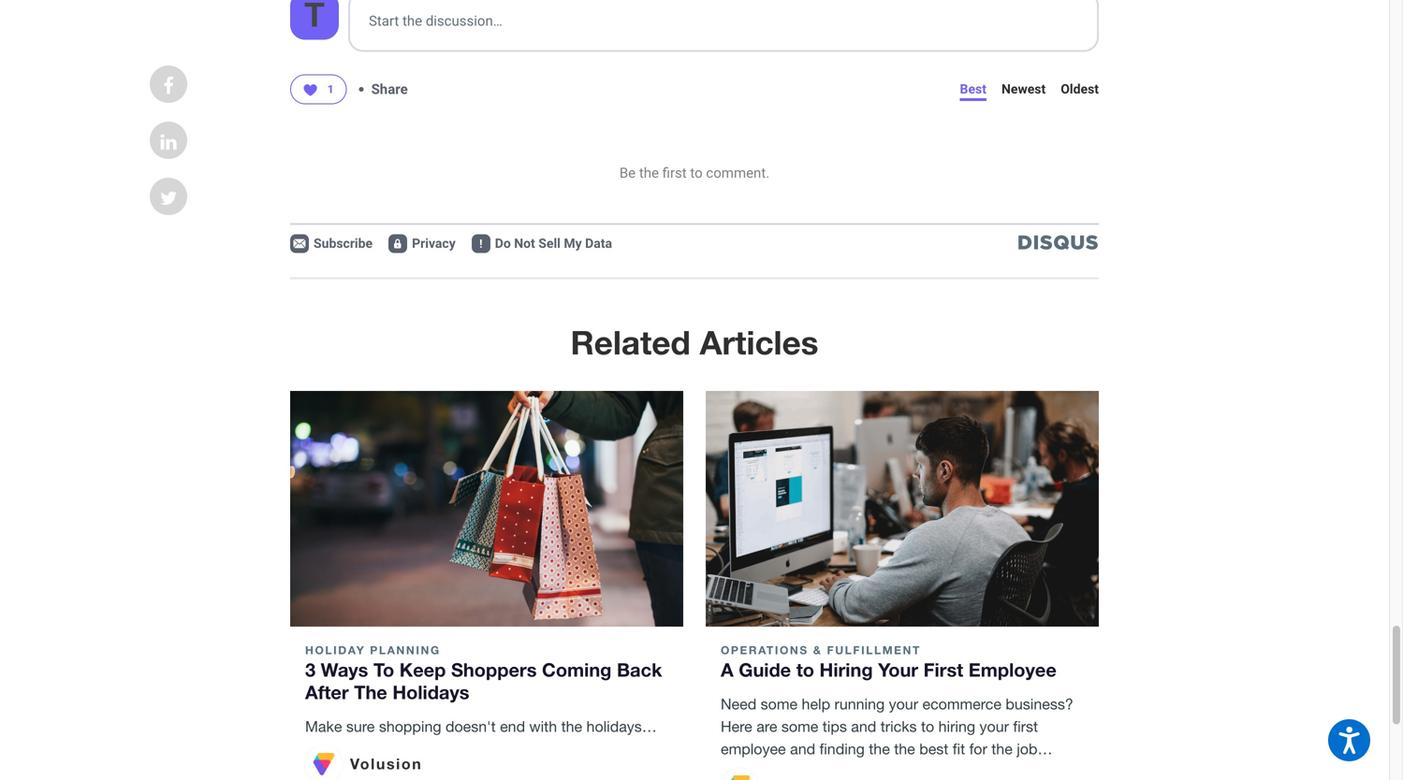 Task type: locate. For each thing, give the bounding box(es) containing it.
back
[[617, 659, 663, 682]]

shopping
[[379, 719, 442, 736]]

1 horizontal spatial and
[[851, 719, 877, 736]]

0 horizontal spatial and
[[790, 741, 816, 759]]

twitter image
[[160, 189, 177, 208]]

some up are
[[761, 696, 798, 714]]

shoppers
[[451, 659, 537, 682]]

keep
[[400, 659, 446, 682]]

and down running
[[851, 719, 877, 736]]

0 vertical spatial to
[[797, 659, 815, 682]]

1 vertical spatial to
[[921, 719, 935, 736]]

your up for
[[980, 719, 1009, 736]]

employee
[[969, 659, 1057, 682]]

0 vertical spatial some
[[761, 696, 798, 714]]

running
[[835, 696, 885, 714]]

make
[[305, 719, 342, 736]]

your up "tricks" on the bottom
[[889, 696, 919, 714]]

the
[[354, 682, 387, 704]]

the
[[561, 719, 583, 736], [869, 741, 890, 759], [895, 741, 916, 759], [992, 741, 1013, 759]]

open accessibe: accessibility options, statement and help image
[[1339, 727, 1360, 755]]

facebook image
[[163, 77, 174, 96]]

business?
[[1006, 696, 1074, 714]]

help
[[802, 696, 831, 714]]

best
[[920, 741, 949, 759]]

guide
[[739, 659, 791, 682]]

and left the finding
[[790, 741, 816, 759]]

your
[[878, 659, 919, 682]]

0 vertical spatial your
[[889, 696, 919, 714]]

first
[[1014, 719, 1039, 736]]

operations
[[721, 644, 809, 657]]

1 vertical spatial some
[[782, 719, 819, 736]]

to up 'best'
[[921, 719, 935, 736]]

need
[[721, 696, 757, 714]]

1 horizontal spatial to
[[921, 719, 935, 736]]

0 horizontal spatial to
[[797, 659, 815, 682]]

sure
[[346, 719, 375, 736]]

1 horizontal spatial your
[[980, 719, 1009, 736]]

and
[[851, 719, 877, 736], [790, 741, 816, 759]]

3
[[305, 659, 316, 682]]

to down &
[[797, 659, 815, 682]]

0 vertical spatial and
[[851, 719, 877, 736]]

some
[[761, 696, 798, 714], [782, 719, 819, 736]]

your
[[889, 696, 919, 714], [980, 719, 1009, 736]]

articles
[[700, 323, 819, 362]]

hiring
[[939, 719, 976, 736]]

to
[[797, 659, 815, 682], [921, 719, 935, 736]]

holidays…
[[587, 719, 657, 736]]

ecommerce
[[923, 696, 1002, 714]]

some down help
[[782, 719, 819, 736]]

first
[[924, 659, 964, 682]]

here
[[721, 719, 753, 736]]

a
[[721, 659, 734, 682]]

to inside need some help running your ecommerce business? here are some tips and tricks to hiring your first employee and finding the the best fit for the job…
[[921, 719, 935, 736]]

holiday
[[305, 644, 365, 657]]

doesn't
[[446, 719, 496, 736]]



Task type: describe. For each thing, give the bounding box(es) containing it.
are
[[757, 719, 778, 736]]

finding
[[820, 741, 865, 759]]

operations & fulfillment a guide to hiring your first employee
[[721, 644, 1057, 682]]

for
[[970, 741, 988, 759]]

ways
[[321, 659, 368, 682]]

related articles
[[571, 323, 819, 362]]

holiday planning 3 ways to keep shoppers coming back after the holidays
[[305, 644, 663, 704]]

tips
[[823, 719, 847, 736]]

fulfillment
[[827, 644, 921, 657]]

holidays
[[393, 682, 470, 704]]

need some help running your ecommerce business? here are some tips and tricks to hiring your first employee and finding the the best fit for the job…
[[721, 696, 1074, 759]]

volusion
[[350, 756, 423, 774]]

hiring
[[820, 659, 873, 682]]

coming
[[542, 659, 612, 682]]

related
[[571, 323, 691, 362]]

make sure shopping doesn't end with the holidays…
[[305, 719, 657, 736]]

1 vertical spatial your
[[980, 719, 1009, 736]]

with
[[530, 719, 557, 736]]

&
[[813, 644, 823, 657]]

employee
[[721, 741, 786, 759]]

job…
[[1017, 741, 1053, 759]]

fit
[[953, 741, 966, 759]]

volusion link
[[305, 746, 423, 781]]

0 horizontal spatial your
[[889, 696, 919, 714]]

to
[[374, 659, 394, 682]]

to inside operations & fulfillment a guide to hiring your first employee
[[797, 659, 815, 682]]

end
[[500, 719, 525, 736]]

tricks
[[881, 719, 917, 736]]

planning
[[370, 644, 441, 657]]

linkedin image
[[161, 133, 177, 152]]

after
[[305, 682, 349, 704]]

1 vertical spatial and
[[790, 741, 816, 759]]



Task type: vqa. For each thing, say whether or not it's contained in the screenshot.
just
no



